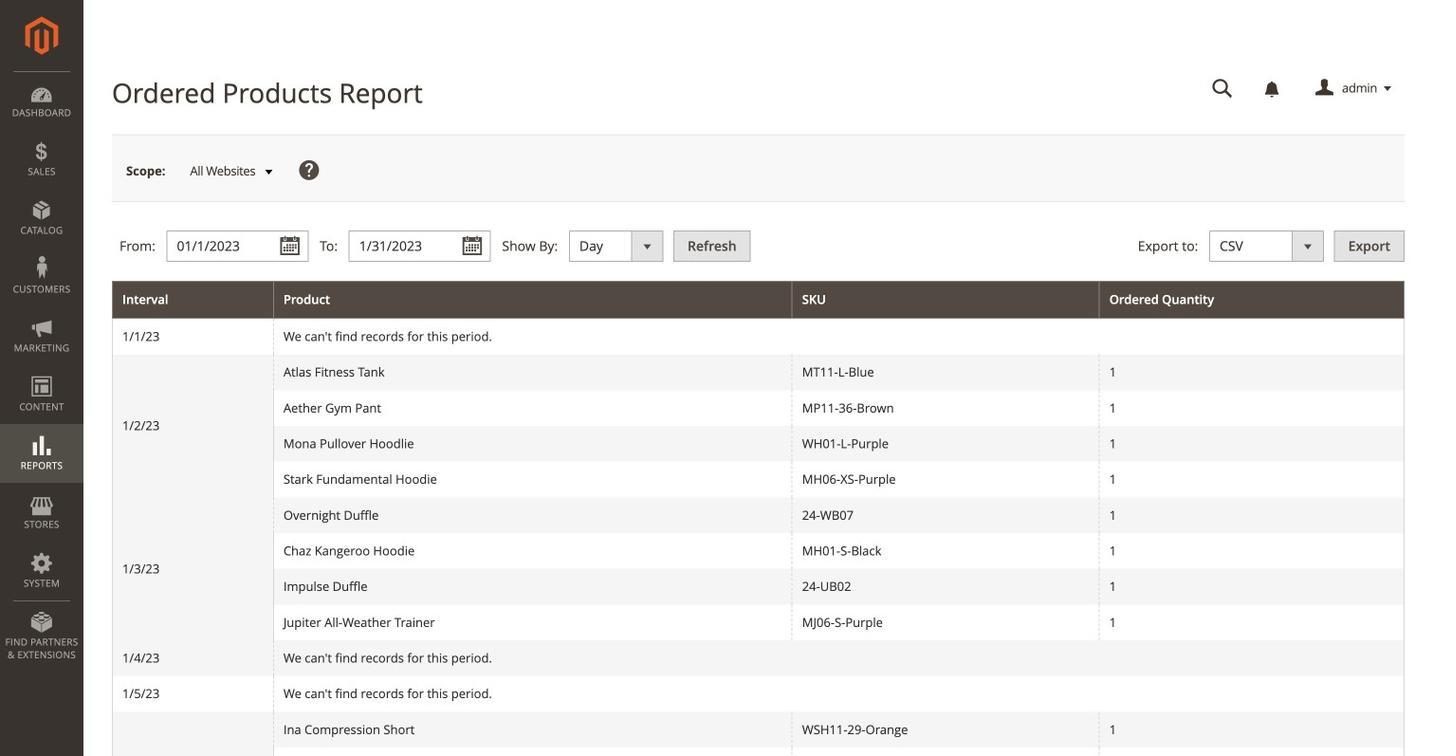 Task type: vqa. For each thing, say whether or not it's contained in the screenshot.
text field
yes



Task type: describe. For each thing, give the bounding box(es) containing it.
magento admin panel image
[[25, 16, 58, 55]]



Task type: locate. For each thing, give the bounding box(es) containing it.
None text field
[[1199, 72, 1246, 105], [166, 231, 309, 262], [349, 231, 491, 262], [1199, 72, 1246, 105], [166, 231, 309, 262], [349, 231, 491, 262]]

menu bar
[[0, 71, 83, 671]]



